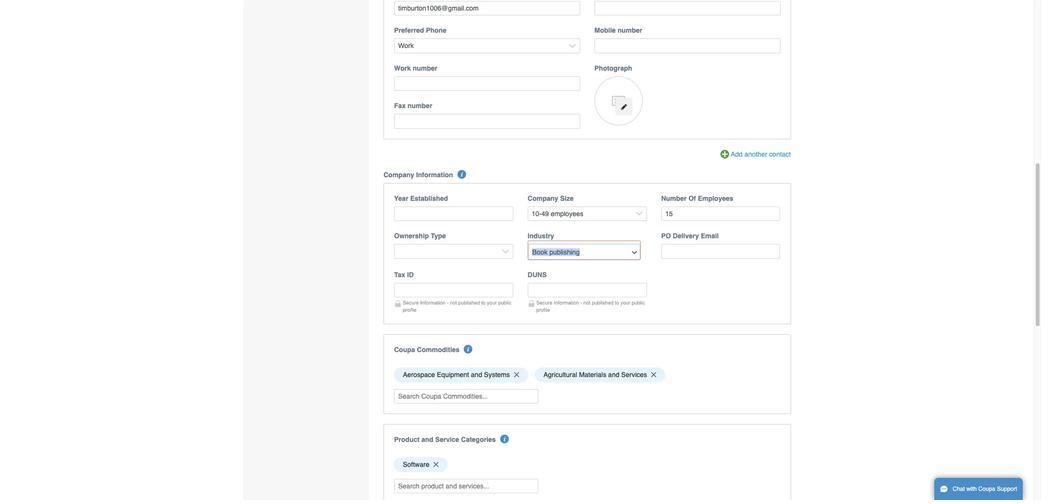 Task type: describe. For each thing, give the bounding box(es) containing it.
Industry text field
[[529, 245, 640, 260]]

information for duns
[[554, 300, 579, 306]]

tax
[[394, 271, 406, 279]]

selected list box for coupa commodities
[[391, 365, 784, 385]]

DUNS text field
[[528, 283, 647, 298]]

Search Coupa Commodities... field
[[394, 389, 539, 404]]

number for work number
[[413, 64, 438, 72]]

agricultural
[[544, 371, 578, 379]]

additional information image for company information
[[458, 170, 467, 179]]

size
[[561, 195, 574, 202]]

additional information image
[[464, 345, 473, 354]]

published for tax id
[[459, 300, 480, 306]]

aerospace equipment and systems
[[403, 371, 510, 379]]

ownership type
[[394, 232, 446, 240]]

selected list box for product and service categories
[[391, 456, 784, 475]]

employees
[[698, 195, 734, 202]]

fax number
[[394, 102, 433, 110]]

your for duns
[[621, 300, 631, 306]]

mobile number
[[595, 27, 643, 34]]

chat with coupa support button
[[935, 479, 1024, 501]]

id
[[407, 271, 414, 279]]

not for duns
[[584, 300, 591, 306]]

public for duns
[[632, 300, 645, 306]]

company information
[[384, 171, 453, 179]]

PO Delivery Email text field
[[662, 245, 781, 259]]

and for equipment
[[471, 371, 483, 379]]

company for company size
[[528, 195, 559, 202]]

categories
[[461, 436, 496, 444]]

email
[[701, 232, 719, 240]]

coupa commodities
[[394, 346, 460, 354]]

agricultural materials and services option
[[535, 368, 666, 383]]

tax id
[[394, 271, 414, 279]]

secure for tax id
[[403, 300, 419, 306]]

photograph image
[[595, 76, 643, 126]]

software
[[403, 462, 430, 469]]

to for tax id
[[482, 300, 486, 306]]

0 horizontal spatial coupa
[[394, 346, 415, 354]]

company for company information
[[384, 171, 415, 179]]

profile for duns
[[537, 307, 551, 313]]

work
[[394, 64, 411, 72]]

of
[[689, 195, 697, 202]]

Role text field
[[595, 1, 781, 16]]

aerospace
[[403, 371, 435, 379]]

add another contact
[[731, 151, 792, 158]]

po
[[662, 232, 671, 240]]

public for tax id
[[499, 300, 512, 306]]

duns
[[528, 271, 547, 279]]

number for mobile number
[[618, 27, 643, 34]]

and for materials
[[609, 371, 620, 379]]

support
[[998, 486, 1018, 493]]

photograph
[[595, 64, 633, 72]]

services
[[622, 371, 648, 379]]

Tax ID text field
[[394, 283, 514, 298]]

not for tax id
[[450, 300, 457, 306]]

year
[[394, 195, 409, 202]]

published for duns
[[592, 300, 614, 306]]

delivery
[[673, 232, 700, 240]]



Task type: locate. For each thing, give the bounding box(es) containing it.
and inside 'aerospace equipment and systems' "option"
[[471, 371, 483, 379]]

systems
[[484, 371, 510, 379]]

Number Of Employees text field
[[662, 207, 781, 221]]

not
[[450, 300, 457, 306], [584, 300, 591, 306]]

2 not from the left
[[584, 300, 591, 306]]

number right work
[[413, 64, 438, 72]]

company size
[[528, 195, 574, 202]]

number right mobile
[[618, 27, 643, 34]]

industry
[[528, 232, 555, 240]]

0 horizontal spatial company
[[384, 171, 415, 179]]

0 vertical spatial additional information image
[[458, 170, 467, 179]]

coupa right with
[[979, 486, 996, 493]]

secure information - not published to your public profile down duns text box
[[537, 300, 645, 313]]

1 horizontal spatial to
[[615, 300, 620, 306]]

2 your from the left
[[621, 300, 631, 306]]

0 horizontal spatial public
[[499, 300, 512, 306]]

1 vertical spatial selected list box
[[391, 456, 784, 475]]

information for tax id
[[421, 300, 446, 306]]

fax
[[394, 102, 406, 110]]

number
[[618, 27, 643, 34], [413, 64, 438, 72], [408, 102, 433, 110]]

0 horizontal spatial published
[[459, 300, 480, 306]]

mobile
[[595, 27, 616, 34]]

chat with coupa support
[[954, 486, 1018, 493]]

1 published from the left
[[459, 300, 480, 306]]

company left the size
[[528, 195, 559, 202]]

selected list box containing software
[[391, 456, 784, 475]]

1 horizontal spatial your
[[621, 300, 631, 306]]

number
[[662, 195, 687, 202]]

2 profile from the left
[[537, 307, 551, 313]]

- for duns
[[581, 300, 583, 306]]

2 secure from the left
[[537, 300, 553, 306]]

1 horizontal spatial additional information image
[[501, 435, 509, 444]]

0 horizontal spatial your
[[487, 300, 497, 306]]

2 selected list box from the top
[[391, 456, 784, 475]]

1 vertical spatial additional information image
[[501, 435, 509, 444]]

1 horizontal spatial and
[[471, 371, 483, 379]]

2 public from the left
[[632, 300, 645, 306]]

Fax number text field
[[394, 114, 580, 129]]

number right fax
[[408, 102, 433, 110]]

materials
[[579, 371, 607, 379]]

your for tax id
[[487, 300, 497, 306]]

additional information image right categories in the bottom of the page
[[501, 435, 509, 444]]

1 horizontal spatial not
[[584, 300, 591, 306]]

Work number text field
[[394, 76, 580, 91]]

and left systems
[[471, 371, 483, 379]]

and left service
[[422, 436, 434, 444]]

chat
[[954, 486, 966, 493]]

to
[[482, 300, 486, 306], [615, 300, 620, 306]]

secure for duns
[[537, 300, 553, 306]]

selected list box containing aerospace equipment and systems
[[391, 365, 784, 385]]

number for fax number
[[408, 102, 433, 110]]

1 horizontal spatial company
[[528, 195, 559, 202]]

and inside agricultural materials and services option
[[609, 371, 620, 379]]

1 horizontal spatial public
[[632, 300, 645, 306]]

not down duns text box
[[584, 300, 591, 306]]

profile for tax id
[[403, 307, 417, 313]]

additional information image
[[458, 170, 467, 179], [501, 435, 509, 444]]

- down duns text box
[[581, 300, 583, 306]]

service
[[436, 436, 460, 444]]

with
[[967, 486, 978, 493]]

information down tax id text field
[[421, 300, 446, 306]]

established
[[411, 195, 448, 202]]

equipment
[[437, 371, 469, 379]]

company
[[384, 171, 415, 179], [528, 195, 559, 202]]

secure down duns
[[537, 300, 553, 306]]

published
[[459, 300, 480, 306], [592, 300, 614, 306]]

ownership
[[394, 232, 429, 240]]

0 horizontal spatial secure information - not published to your public profile
[[403, 300, 512, 313]]

public
[[499, 300, 512, 306], [632, 300, 645, 306]]

2 to from the left
[[615, 300, 620, 306]]

coupa
[[394, 346, 415, 354], [979, 486, 996, 493]]

2 vertical spatial number
[[408, 102, 433, 110]]

2 horizontal spatial and
[[609, 371, 620, 379]]

commodities
[[417, 346, 460, 354]]

1 horizontal spatial -
[[581, 300, 583, 306]]

0 horizontal spatial not
[[450, 300, 457, 306]]

1 selected list box from the top
[[391, 365, 784, 385]]

aerospace equipment and systems option
[[394, 368, 528, 383]]

profile down duns
[[537, 307, 551, 313]]

contact
[[770, 151, 792, 158]]

to down duns text box
[[615, 300, 620, 306]]

to down tax id text field
[[482, 300, 486, 306]]

your down duns text box
[[621, 300, 631, 306]]

1 your from the left
[[487, 300, 497, 306]]

0 vertical spatial selected list box
[[391, 365, 784, 385]]

1 secure information - not published to your public profile from the left
[[403, 300, 512, 313]]

profile down id at the left bottom
[[403, 307, 417, 313]]

secure information - not published to your public profile down tax id text field
[[403, 300, 512, 313]]

and
[[471, 371, 483, 379], [609, 371, 620, 379], [422, 436, 434, 444]]

Year Established text field
[[394, 207, 514, 221]]

add
[[731, 151, 743, 158]]

1 horizontal spatial secure
[[537, 300, 553, 306]]

software option
[[394, 458, 448, 473]]

1 horizontal spatial secure information - not published to your public profile
[[537, 300, 645, 313]]

0 vertical spatial number
[[618, 27, 643, 34]]

0 horizontal spatial and
[[422, 436, 434, 444]]

your
[[487, 300, 497, 306], [621, 300, 631, 306]]

0 vertical spatial company
[[384, 171, 415, 179]]

preferred
[[394, 27, 424, 34]]

secure information - not published to your public profile for duns
[[537, 300, 645, 313]]

additional information image up year established text box
[[458, 170, 467, 179]]

- for tax id
[[447, 300, 449, 306]]

company up year
[[384, 171, 415, 179]]

0 horizontal spatial to
[[482, 300, 486, 306]]

your down tax id text field
[[487, 300, 497, 306]]

1 vertical spatial company
[[528, 195, 559, 202]]

1 profile from the left
[[403, 307, 417, 313]]

and left services
[[609, 371, 620, 379]]

information down duns text box
[[554, 300, 579, 306]]

change image image
[[621, 104, 628, 110]]

published down tax id text field
[[459, 300, 480, 306]]

2 published from the left
[[592, 300, 614, 306]]

0 horizontal spatial secure
[[403, 300, 419, 306]]

published down duns text box
[[592, 300, 614, 306]]

profile
[[403, 307, 417, 313], [537, 307, 551, 313]]

2 secure information - not published to your public profile from the left
[[537, 300, 645, 313]]

1 vertical spatial number
[[413, 64, 438, 72]]

secure
[[403, 300, 419, 306], [537, 300, 553, 306]]

information
[[416, 171, 453, 179], [421, 300, 446, 306], [554, 300, 579, 306]]

-
[[447, 300, 449, 306], [581, 300, 583, 306]]

add another contact button
[[721, 150, 792, 160]]

0 horizontal spatial -
[[447, 300, 449, 306]]

not down tax id text field
[[450, 300, 457, 306]]

year established
[[394, 195, 448, 202]]

Search product and services... field
[[394, 480, 539, 494]]

phone
[[426, 27, 447, 34]]

1 horizontal spatial profile
[[537, 307, 551, 313]]

product and service categories
[[394, 436, 496, 444]]

work number
[[394, 64, 438, 72]]

agricultural materials and services
[[544, 371, 648, 379]]

None text field
[[394, 1, 580, 16]]

1 secure from the left
[[403, 300, 419, 306]]

1 horizontal spatial coupa
[[979, 486, 996, 493]]

1 vertical spatial coupa
[[979, 486, 996, 493]]

1 horizontal spatial published
[[592, 300, 614, 306]]

secure information - not published to your public profile
[[403, 300, 512, 313], [537, 300, 645, 313]]

product
[[394, 436, 420, 444]]

another
[[745, 151, 768, 158]]

0 horizontal spatial profile
[[403, 307, 417, 313]]

additional information image for product and service categories
[[501, 435, 509, 444]]

coupa inside button
[[979, 486, 996, 493]]

preferred phone
[[394, 27, 447, 34]]

0 horizontal spatial additional information image
[[458, 170, 467, 179]]

secure information - not published to your public profile for tax id
[[403, 300, 512, 313]]

po delivery email
[[662, 232, 719, 240]]

type
[[431, 232, 446, 240]]

1 - from the left
[[447, 300, 449, 306]]

- down tax id text field
[[447, 300, 449, 306]]

1 public from the left
[[499, 300, 512, 306]]

2 - from the left
[[581, 300, 583, 306]]

1 to from the left
[[482, 300, 486, 306]]

Mobile number text field
[[595, 39, 781, 53]]

coupa up aerospace
[[394, 346, 415, 354]]

selected list box
[[391, 365, 784, 385], [391, 456, 784, 475]]

secure down id at the left bottom
[[403, 300, 419, 306]]

to for duns
[[615, 300, 620, 306]]

1 not from the left
[[450, 300, 457, 306]]

information up established
[[416, 171, 453, 179]]

0 vertical spatial coupa
[[394, 346, 415, 354]]

number of employees
[[662, 195, 734, 202]]



Task type: vqa. For each thing, say whether or not it's contained in the screenshot.
Chat with Coupa Support
yes



